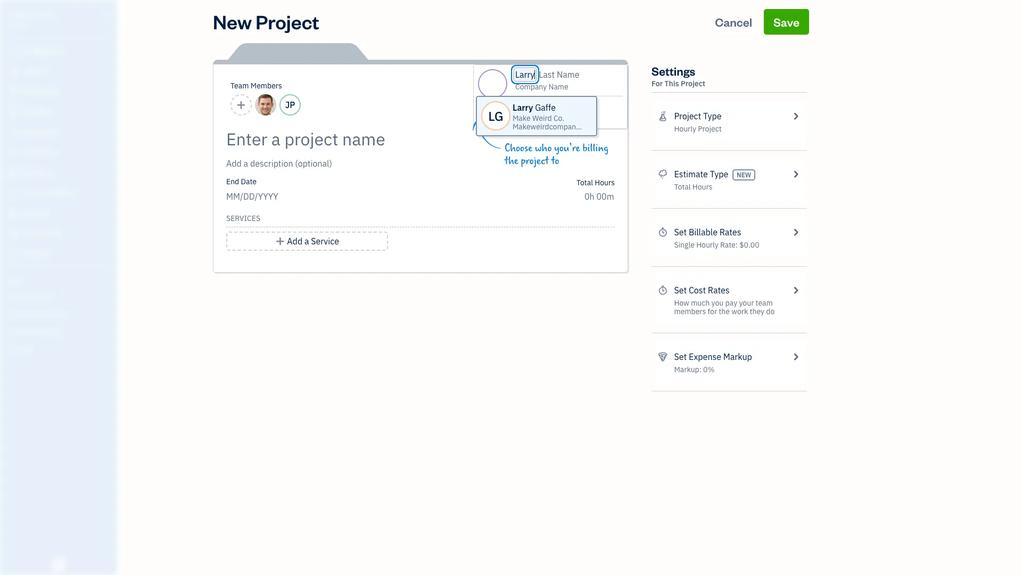 Task type: vqa. For each thing, say whether or not it's contained in the screenshot.
2nd chevronRight icon
yes



Task type: locate. For each thing, give the bounding box(es) containing it.
set for set billable rates
[[675, 227, 687, 238]]

end
[[226, 177, 239, 186]]

1 vertical spatial chevronright image
[[791, 168, 801, 181]]

set billable rates
[[675, 227, 742, 238]]

estimates image
[[658, 168, 668, 181]]

settings image
[[8, 344, 114, 353]]

total
[[577, 178, 594, 188], [675, 182, 691, 192]]

3 chevronright image from the top
[[791, 226, 801, 239]]

1 vertical spatial timetracking image
[[658, 284, 668, 297]]

1 vertical spatial set
[[675, 285, 687, 296]]

1 timetracking image from the top
[[658, 226, 668, 239]]

set up how
[[675, 285, 687, 296]]

Hourly Budget text field
[[585, 191, 615, 202]]

bank connections image
[[8, 327, 114, 336]]

choose
[[505, 142, 533, 155]]

lg
[[489, 107, 504, 124]]

type left new
[[711, 169, 729, 180]]

0 vertical spatial type
[[704, 111, 722, 121]]

members
[[675, 307, 707, 316]]

rates for set billable rates
[[720, 227, 742, 238]]

type
[[704, 111, 722, 121], [711, 169, 729, 180]]

Project Description text field
[[226, 157, 519, 170]]

for
[[652, 79, 663, 88]]

2 chevronright image from the top
[[791, 168, 801, 181]]

hourly down set billable rates
[[697, 240, 719, 250]]

2 timetracking image from the top
[[658, 284, 668, 297]]

1 vertical spatial the
[[719, 307, 730, 316]]

0%
[[704, 365, 715, 375]]

projects image
[[658, 110, 668, 123]]

choose who you're billing the project to
[[505, 142, 609, 167]]

team
[[231, 81, 249, 91]]

0 vertical spatial rates
[[720, 227, 742, 238]]

new
[[737, 171, 752, 179]]

payment image
[[7, 127, 20, 138]]

1 horizontal spatial the
[[719, 307, 730, 316]]

jp
[[285, 100, 295, 110]]

single hourly rate : $0.00
[[675, 240, 760, 250]]

0 vertical spatial hourly
[[675, 124, 697, 134]]

0 vertical spatial timetracking image
[[658, 226, 668, 239]]

chevronright image
[[791, 110, 801, 123], [791, 168, 801, 181], [791, 226, 801, 239]]

0 horizontal spatial hours
[[595, 178, 615, 188]]

add
[[287, 236, 303, 247]]

owner
[[9, 21, 28, 29]]

total hours up hourly budget text box
[[577, 178, 615, 188]]

for
[[708, 307, 718, 316]]

1 vertical spatial chevronright image
[[791, 351, 801, 363]]

set up markup:
[[675, 352, 687, 362]]

chevronright image for markup
[[791, 351, 801, 363]]

0 vertical spatial chevronright image
[[791, 284, 801, 297]]

First Name text field
[[516, 69, 535, 80]]

2 vertical spatial set
[[675, 352, 687, 362]]

0 vertical spatial the
[[505, 155, 519, 167]]

hourly down project type
[[675, 124, 697, 134]]

rates
[[720, 227, 742, 238], [708, 285, 730, 296]]

your
[[740, 298, 755, 308]]

0 vertical spatial set
[[675, 227, 687, 238]]

2 chevronright image from the top
[[791, 351, 801, 363]]

turtle inc owner
[[9, 10, 56, 29]]

1 chevronright image from the top
[[791, 284, 801, 297]]

timetracking image left billable
[[658, 226, 668, 239]]

rates for set cost rates
[[708, 285, 730, 296]]

billable
[[689, 227, 718, 238]]

end date
[[226, 177, 257, 186]]

date
[[241, 177, 257, 186]]

2 vertical spatial chevronright image
[[791, 226, 801, 239]]

2 set from the top
[[675, 285, 687, 296]]

Phone Number text field
[[532, 115, 582, 124]]

chevronright image
[[791, 284, 801, 297], [791, 351, 801, 363]]

type up hourly project
[[704, 111, 722, 121]]

services
[[226, 214, 261, 223]]

hours down estimate type
[[693, 182, 713, 192]]

chevronright image for estimate type
[[791, 168, 801, 181]]

who
[[535, 142, 552, 155]]

the down choose
[[505, 155, 519, 167]]

1 vertical spatial rates
[[708, 285, 730, 296]]

0 horizontal spatial total
[[577, 178, 594, 188]]

1 set from the top
[[675, 227, 687, 238]]

hourly project
[[675, 124, 722, 134]]

total up hourly budget text box
[[577, 178, 594, 188]]

larry gaffe make weird co. makeweirdcompany@weird.co
[[513, 102, 615, 132]]

the right for on the right of the page
[[719, 307, 730, 316]]

pay
[[726, 298, 738, 308]]

1 horizontal spatial hourly
[[697, 240, 719, 250]]

total down estimate
[[675, 182, 691, 192]]

rates up you
[[708, 285, 730, 296]]

cancel button
[[706, 9, 762, 35]]

Email Address text field
[[532, 101, 580, 110]]

markup
[[724, 352, 753, 362]]

timetracking image
[[658, 226, 668, 239], [658, 284, 668, 297]]

how
[[675, 298, 690, 308]]

project
[[256, 9, 320, 34], [681, 79, 706, 88], [675, 111, 702, 121], [699, 124, 722, 134]]

makeweirdcompany@weird.co
[[513, 122, 615, 132]]

total hours down estimate
[[675, 182, 713, 192]]

1 horizontal spatial total hours
[[675, 182, 713, 192]]

the inside how much you pay your team members for the work they do
[[719, 307, 730, 316]]

markup: 0%
[[675, 365, 715, 375]]

estimate image
[[7, 87, 20, 97]]

hours up hourly budget text box
[[595, 178, 615, 188]]

save button
[[764, 9, 810, 35]]

1 chevronright image from the top
[[791, 110, 801, 123]]

work
[[732, 307, 749, 316]]

3 set from the top
[[675, 352, 687, 362]]

0 horizontal spatial the
[[505, 155, 519, 167]]

hours
[[595, 178, 615, 188], [693, 182, 713, 192]]

inc
[[41, 10, 56, 20]]

invoice image
[[7, 107, 20, 118]]

the
[[505, 155, 519, 167], [719, 307, 730, 316]]

much
[[692, 298, 710, 308]]

1 horizontal spatial hours
[[693, 182, 713, 192]]

expense
[[689, 352, 722, 362]]

timetracking image for set billable rates
[[658, 226, 668, 239]]

total hours
[[577, 178, 615, 188], [675, 182, 713, 192]]

weird
[[533, 113, 552, 123]]

project inside the settings for this project
[[681, 79, 706, 88]]

timetracking image left cost
[[658, 284, 668, 297]]

1 vertical spatial type
[[711, 169, 729, 180]]

chevronright image for project type
[[791, 110, 801, 123]]

expenses image
[[658, 351, 668, 363]]

cost
[[689, 285, 706, 296]]

set up single
[[675, 227, 687, 238]]

how much you pay your team members for the work they do
[[675, 298, 775, 316]]

rates up rate
[[720, 227, 742, 238]]

set
[[675, 227, 687, 238], [675, 285, 687, 296], [675, 352, 687, 362]]

gaffe
[[536, 102, 556, 113]]

1 horizontal spatial total
[[675, 182, 691, 192]]

chart image
[[7, 229, 20, 239]]

hourly
[[675, 124, 697, 134], [697, 240, 719, 250]]

0 vertical spatial chevronright image
[[791, 110, 801, 123]]



Task type: describe. For each thing, give the bounding box(es) containing it.
0 horizontal spatial total hours
[[577, 178, 615, 188]]

do
[[767, 307, 775, 316]]

to
[[552, 155, 560, 167]]

apps image
[[8, 276, 114, 284]]

you
[[712, 298, 724, 308]]

add a service
[[287, 236, 339, 247]]

set for set expense markup
[[675, 352, 687, 362]]

type for project type
[[704, 111, 722, 121]]

set expense markup
[[675, 352, 753, 362]]

markup:
[[675, 365, 702, 375]]

settings for this project
[[652, 63, 706, 88]]

new
[[213, 9, 252, 34]]

Company Name text field
[[516, 82, 570, 92]]

larry
[[513, 102, 534, 113]]

rate
[[721, 240, 736, 250]]

this
[[665, 79, 680, 88]]

phone image
[[516, 115, 526, 123]]

estimate type
[[675, 169, 729, 180]]

project type
[[675, 111, 722, 121]]

dashboard image
[[7, 46, 20, 57]]

settings
[[652, 63, 696, 78]]

plus image
[[276, 235, 285, 248]]

billing
[[583, 142, 609, 155]]

make
[[513, 113, 531, 123]]

main element
[[0, 0, 144, 575]]

the inside choose who you're billing the project to
[[505, 155, 519, 167]]

project image
[[7, 168, 20, 178]]

service
[[311, 236, 339, 247]]

co.
[[554, 113, 565, 123]]

report image
[[7, 249, 20, 259]]

set for set cost rates
[[675, 285, 687, 296]]

timer image
[[7, 188, 20, 199]]

money image
[[7, 208, 20, 219]]

team members image
[[8, 293, 114, 302]]

cancel
[[716, 14, 753, 29]]

project
[[521, 155, 549, 167]]

add team member image
[[236, 99, 246, 111]]

members
[[251, 81, 282, 91]]

type for estimate type
[[711, 169, 729, 180]]

timetracking image for set cost rates
[[658, 284, 668, 297]]

envelope image
[[516, 101, 526, 109]]

0 horizontal spatial hourly
[[675, 124, 697, 134]]

Last Name text field
[[539, 69, 580, 80]]

estimate
[[675, 169, 709, 180]]

$0.00
[[740, 240, 760, 250]]

a
[[305, 236, 309, 247]]

turtle
[[9, 10, 39, 20]]

chevronright image for rates
[[791, 284, 801, 297]]

expense image
[[7, 148, 20, 158]]

freshbooks image
[[50, 558, 67, 571]]

set cost rates
[[675, 285, 730, 296]]

they
[[750, 307, 765, 316]]

team members
[[231, 81, 282, 91]]

:
[[736, 240, 738, 250]]

1 vertical spatial hourly
[[697, 240, 719, 250]]

client image
[[7, 67, 20, 77]]

chevronright image for set billable rates
[[791, 226, 801, 239]]

single
[[675, 240, 695, 250]]

add a service button
[[226, 232, 388, 251]]

Project Name text field
[[226, 128, 519, 150]]

save
[[774, 14, 800, 29]]

End date in  format text field
[[226, 191, 356, 202]]

items and services image
[[8, 310, 114, 319]]

team
[[756, 298, 773, 308]]

you're
[[555, 142, 581, 155]]

new project
[[213, 9, 320, 34]]



